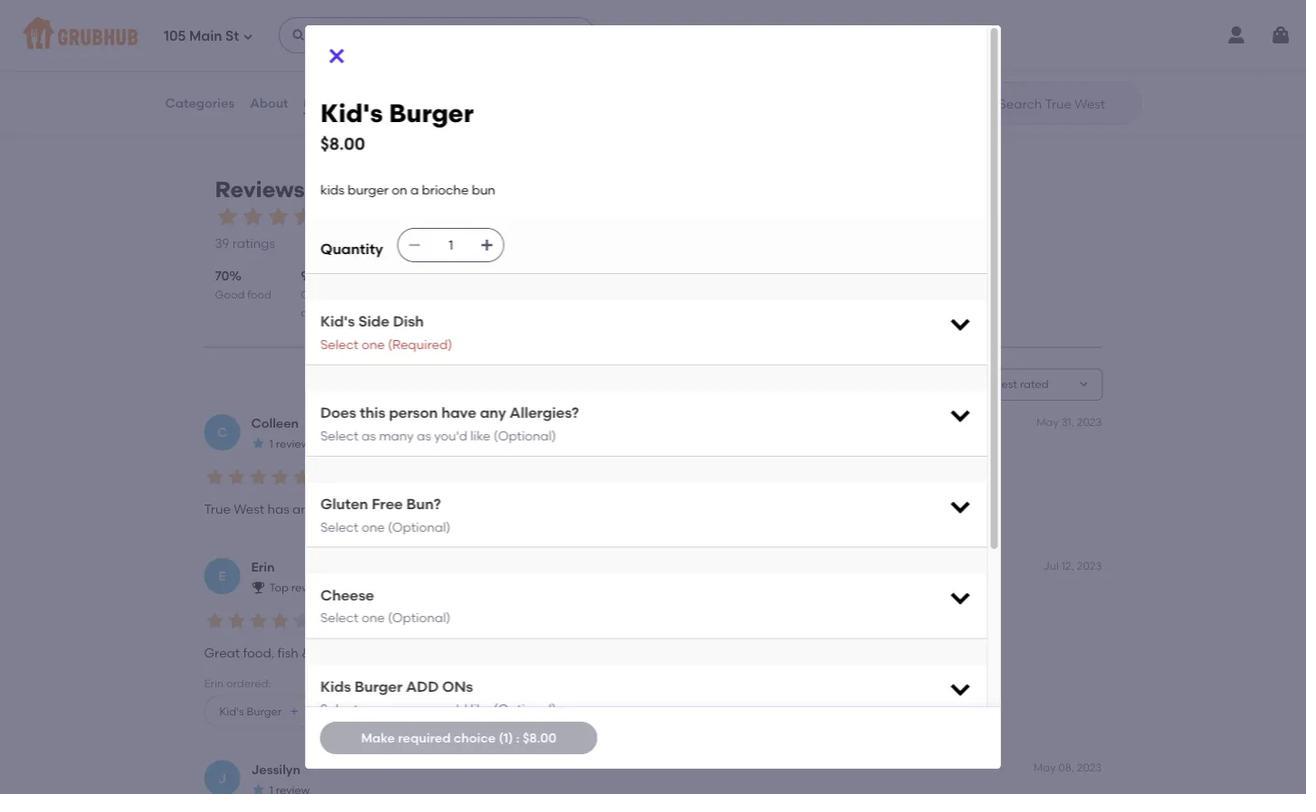 Task type: describe. For each thing, give the bounding box(es) containing it.
correct
[[386, 289, 427, 302]]

quantity
[[320, 240, 383, 258]]

plus icon image
[[289, 707, 300, 718]]

west village tavern link
[[514, 14, 792, 35]]

31,
[[1062, 416, 1075, 429]]

cheese
[[320, 587, 374, 604]]

for
[[310, 177, 341, 203]]

allergies?
[[509, 404, 579, 422]]

many inside does this person have any allergies? select as many as you'd like (optional)
[[379, 428, 413, 444]]

time
[[319, 289, 343, 302]]

gulf
[[877, 16, 906, 33]]

may for jessilyn
[[1034, 762, 1056, 776]]

105 main st
[[164, 28, 239, 44]]

were
[[343, 646, 373, 662]]

village
[[553, 16, 603, 33]]

(optional) inside kids burger add ons select as many as you'd like (optional)
[[493, 702, 556, 718]]

kid's burger $8.00
[[320, 98, 473, 154]]

(optional) inside cheese select one (optional)
[[387, 611, 450, 626]]

gluten-
[[368, 502, 413, 518]]

Search True West search field
[[997, 95, 1136, 112]]

39 ratings
[[215, 236, 275, 252]]

1 horizontal spatial true
[[346, 177, 394, 203]]

any
[[480, 404, 506, 422]]

delicious
[[563, 502, 617, 518]]

free
[[371, 496, 403, 513]]

concord provisions & country kitchen
[[191, 16, 463, 33]]

so
[[416, 646, 430, 662]]

20–30 min 4.92 mi
[[191, 62, 245, 91]]

great
[[204, 646, 240, 662]]

burger for kid's burger
[[389, 98, 473, 129]]

1 vertical spatial &
[[302, 646, 311, 662]]

this
[[359, 404, 385, 422]]

you'd inside kids burger add ons select as many as you'd like (optional)
[[434, 702, 467, 718]]

70
[[215, 269, 229, 284]]

svg image for kid's side dish
[[947, 312, 973, 337]]

have
[[441, 404, 476, 422]]

2 horizontal spatial west
[[514, 16, 550, 33]]

fish
[[278, 646, 299, 662]]

& inside concord provisions & country kitchen link
[[332, 16, 344, 33]]

choice
[[454, 731, 496, 746]]

subscription pass image
[[191, 39, 209, 54]]

an
[[293, 502, 309, 518]]

svg image for gluten free bun?
[[947, 494, 973, 520]]

not
[[1015, 62, 1034, 75]]

person
[[389, 404, 438, 422]]

again!
[[871, 502, 910, 518]]

3 2023 from the top
[[1077, 762, 1102, 776]]

food,
[[243, 646, 274, 662]]

selection!
[[440, 502, 498, 518]]

dish
[[393, 313, 424, 331]]

bun?
[[406, 496, 441, 513]]

concord provisions & country kitchen link
[[191, 14, 469, 35]]

may for colleen
[[1037, 416, 1059, 429]]

reviewer
[[291, 582, 336, 595]]

does this person have any allergies? select as many as you'd like (optional)
[[320, 404, 579, 444]]

burger for kids burger add ons
[[354, 678, 402, 696]]

st
[[225, 28, 239, 44]]

(1)
[[499, 731, 513, 746]]

sort
[[916, 378, 938, 392]]

20–30
[[191, 62, 222, 75]]

0 vertical spatial ratings
[[1079, 62, 1116, 75]]

min
[[225, 62, 245, 75]]

(required)
[[387, 337, 452, 352]]

jul
[[1043, 560, 1059, 573]]

kid's inside button
[[220, 706, 244, 719]]

94
[[301, 269, 316, 284]]

gluten
[[320, 496, 368, 513]]

main navigation navigation
[[0, 0, 1306, 71]]

kids burger on a brioche bun
[[320, 182, 495, 198]]

erin for erin
[[251, 561, 275, 576]]

amazing
[[312, 502, 365, 518]]

4.92
[[191, 78, 211, 91]]

categories button
[[164, 71, 236, 136]]

gluten free bun? select one (optional)
[[320, 496, 450, 535]]

burger
[[347, 182, 388, 198]]

105
[[164, 28, 186, 44]]

tavern
[[606, 16, 654, 33]]

main
[[189, 28, 222, 44]]

food
[[501, 502, 532, 518]]

burger inside button
[[247, 706, 282, 719]]

good
[[215, 289, 245, 302]]

kid's for kid's side dish
[[320, 313, 355, 331]]

food
[[247, 289, 271, 302]]

kids
[[320, 678, 351, 696]]

79 correct order
[[386, 269, 427, 320]]

2023 for great food, fish & fries were soggy so we had to reheat
[[1077, 560, 1102, 573]]

stow
[[838, 16, 873, 33]]

reheat
[[496, 646, 537, 662]]

categories
[[165, 95, 235, 111]]

select inside kid's side dish select one (required)
[[320, 337, 358, 352]]

enough
[[1036, 62, 1077, 75]]

country
[[347, 16, 405, 33]]

1 vertical spatial $8.00
[[523, 731, 557, 746]]

j
[[218, 772, 226, 787]]

had
[[453, 646, 478, 662]]

has
[[267, 502, 289, 518]]

delivery
[[301, 307, 342, 320]]

about button
[[249, 71, 289, 136]]

stow gulf link
[[838, 14, 1116, 35]]

true west has an amazing gluten-free selection! food was delicious and packaged carefully. will be ordering again!
[[204, 502, 910, 518]]



Task type: locate. For each thing, give the bounding box(es) containing it.
& left country at the top left of page
[[332, 16, 344, 33]]

one for free
[[361, 520, 384, 535]]

like inside kids burger add ons select as many as you'd like (optional)
[[470, 702, 490, 718]]

free
[[413, 502, 437, 518]]

1 many from the top
[[379, 428, 413, 444]]

you'd down ons on the bottom of the page
[[434, 702, 467, 718]]

select inside does this person have any allergies? select as many as you'd like (optional)
[[320, 428, 358, 444]]

about
[[250, 95, 288, 111]]

burger down great food, fish & fries were soggy so we had to reheat at the bottom of the page
[[354, 678, 402, 696]]

west left the bun
[[399, 177, 454, 203]]

1 horizontal spatial ratings
[[1079, 62, 1116, 75]]

may
[[1037, 416, 1059, 429], [1034, 762, 1056, 776]]

2023 right '12,'
[[1077, 560, 1102, 573]]

stow gulf
[[838, 16, 906, 33]]

2 one from the top
[[361, 520, 384, 535]]

0 vertical spatial burger
[[389, 98, 473, 129]]

0 horizontal spatial &
[[302, 646, 311, 662]]

2 you'd from the top
[[434, 702, 467, 718]]

2023 right 31,
[[1077, 416, 1102, 429]]

like
[[470, 428, 490, 444], [470, 702, 490, 718]]

one down 'side' at top
[[361, 337, 384, 352]]

kid's inside kid's burger $8.00
[[320, 98, 383, 129]]

1 2023 from the top
[[1077, 416, 1102, 429]]

3 select from the top
[[320, 520, 358, 535]]

true right kids on the top of the page
[[346, 177, 394, 203]]

70 good food
[[215, 269, 271, 302]]

2 vertical spatial kid's
[[220, 706, 244, 719]]

one inside cheese select one (optional)
[[361, 611, 384, 626]]

select inside gluten free bun? select one (optional)
[[320, 520, 358, 535]]

mi
[[215, 78, 228, 91]]

0 vertical spatial $8.00
[[320, 134, 365, 154]]

0 vertical spatial &
[[332, 16, 344, 33]]

ordering
[[816, 502, 868, 518]]

08,
[[1059, 762, 1075, 776]]

kid's side dish select one (required)
[[320, 313, 452, 352]]

0 horizontal spatial west
[[234, 502, 264, 518]]

2 like from the top
[[470, 702, 490, 718]]

many down person
[[379, 428, 413, 444]]

svg image for kids burger add ons
[[947, 677, 973, 702]]

1 you'd from the top
[[434, 428, 467, 444]]

1 like from the top
[[470, 428, 490, 444]]

svg image
[[1270, 24, 1292, 46], [325, 45, 347, 67], [947, 312, 973, 337], [947, 494, 973, 520], [947, 677, 973, 702]]

as up "make"
[[361, 702, 376, 718]]

1 select from the top
[[320, 337, 358, 352]]

4 select from the top
[[320, 611, 358, 626]]

3 one from the top
[[361, 611, 384, 626]]

select inside kids burger add ons select as many as you'd like (optional)
[[320, 702, 358, 718]]

0 vertical spatial west
[[514, 16, 550, 33]]

(optional) inside does this person have any allergies? select as many as you'd like (optional)
[[493, 428, 556, 444]]

on
[[301, 289, 317, 302]]

select down the kids
[[320, 702, 358, 718]]

select down cheese
[[320, 611, 358, 626]]

search icon image
[[970, 92, 992, 114]]

(optional) up so
[[387, 611, 450, 626]]

erin ordered:
[[204, 677, 271, 691]]

1 horizontal spatial &
[[332, 16, 344, 33]]

1 vertical spatial kid's
[[320, 313, 355, 331]]

as
[[361, 428, 376, 444], [416, 428, 431, 444], [361, 702, 376, 718], [416, 702, 431, 718]]

many
[[379, 428, 413, 444], [379, 702, 413, 718]]

colleen
[[251, 416, 299, 432]]

many up "make"
[[379, 702, 413, 718]]

1 vertical spatial ratings
[[232, 236, 275, 252]]

select inside cheese select one (optional)
[[320, 611, 358, 626]]

may left 31,
[[1037, 416, 1059, 429]]

1 one from the top
[[361, 337, 384, 352]]

like down any
[[470, 428, 490, 444]]

0 vertical spatial one
[[361, 337, 384, 352]]

and
[[620, 502, 645, 518]]

be
[[797, 502, 813, 518]]

1 vertical spatial like
[[470, 702, 490, 718]]

you'd inside does this person have any allergies? select as many as you'd like (optional)
[[434, 428, 467, 444]]

west left village at left top
[[514, 16, 550, 33]]

review
[[276, 438, 310, 451]]

39
[[215, 236, 229, 252]]

trophy icon image
[[251, 581, 266, 596]]

great food, fish & fries were soggy so we had to reheat
[[204, 646, 537, 662]]

select down delivery in the top left of the page
[[320, 337, 358, 352]]

reviews for true west
[[215, 177, 454, 203]]

$8.00 up reviews for true west
[[320, 134, 365, 154]]

& right fish
[[302, 646, 311, 662]]

does
[[320, 404, 356, 422]]

burger inside kids burger add ons select as many as you'd like (optional)
[[354, 678, 402, 696]]

ons
[[442, 678, 473, 696]]

svg image
[[292, 28, 306, 43], [243, 31, 253, 42], [407, 238, 422, 253], [480, 238, 494, 253], [947, 403, 973, 428], [947, 585, 973, 611]]

jessilyn
[[251, 763, 301, 778]]

e
[[218, 569, 226, 585]]

many inside kids burger add ons select as many as you'd like (optional)
[[379, 702, 413, 718]]

as down this
[[361, 428, 376, 444]]

2 vertical spatial burger
[[247, 706, 282, 719]]

1 vertical spatial reviews
[[215, 177, 305, 203]]

$8.00 inside kid's burger $8.00
[[320, 134, 365, 154]]

west village tavern
[[514, 16, 654, 33]]

1 vertical spatial may
[[1034, 762, 1056, 776]]

&
[[332, 16, 344, 33], [302, 646, 311, 662]]

one inside kid's side dish select one (required)
[[361, 337, 384, 352]]

(optional) up the :
[[493, 702, 556, 718]]

2023
[[1077, 416, 1102, 429], [1077, 560, 1102, 573], [1077, 762, 1102, 776]]

make required choice (1) : $8.00
[[361, 731, 557, 746]]

2 select from the top
[[320, 428, 358, 444]]

true left 'has'
[[204, 502, 231, 518]]

sandwich
[[216, 39, 268, 52]]

as down person
[[416, 428, 431, 444]]

1 horizontal spatial erin
[[251, 561, 275, 576]]

1 review
[[269, 438, 310, 451]]

1 horizontal spatial west
[[399, 177, 454, 203]]

kid's down erin ordered:
[[220, 706, 244, 719]]

0 vertical spatial like
[[470, 428, 490, 444]]

1 vertical spatial one
[[361, 520, 384, 535]]

add
[[406, 678, 438, 696]]

erin for erin ordered:
[[204, 677, 224, 691]]

ratings right 39
[[232, 236, 275, 252]]

reviews for reviews
[[304, 95, 354, 111]]

top
[[269, 582, 289, 595]]

5 select from the top
[[320, 702, 358, 718]]

you'd
[[434, 428, 467, 444], [434, 702, 467, 718]]

0 vertical spatial reviews
[[304, 95, 354, 111]]

2 vertical spatial one
[[361, 611, 384, 626]]

2 many from the top
[[379, 702, 413, 718]]

1 vertical spatial true
[[204, 502, 231, 518]]

0 vertical spatial many
[[379, 428, 413, 444]]

0 horizontal spatial true
[[204, 502, 231, 518]]

1 horizontal spatial $8.00
[[523, 731, 557, 746]]

you'd down have at the bottom of the page
[[434, 428, 467, 444]]

reviews button
[[303, 71, 355, 136]]

1 vertical spatial you'd
[[434, 702, 467, 718]]

kitchen
[[408, 16, 463, 33]]

2 vertical spatial 2023
[[1077, 762, 1102, 776]]

kids burger add ons select as many as you'd like (optional)
[[320, 678, 556, 718]]

by:
[[940, 378, 956, 392]]

west left 'has'
[[234, 502, 264, 518]]

2 vertical spatial west
[[234, 502, 264, 518]]

94 on time delivery
[[301, 269, 343, 320]]

reviews right about
[[304, 95, 354, 111]]

1 vertical spatial many
[[379, 702, 413, 718]]

select down amazing
[[320, 520, 358, 535]]

reviews up '39 ratings'
[[215, 177, 305, 203]]

one down gluten-
[[361, 520, 384, 535]]

erin down great
[[204, 677, 224, 691]]

fries
[[314, 646, 340, 662]]

kid's up burger on the left
[[320, 98, 383, 129]]

1 vertical spatial burger
[[354, 678, 402, 696]]

carefully.
[[714, 502, 769, 518]]

like inside does this person have any allergies? select as many as you'd like (optional)
[[470, 428, 490, 444]]

order
[[386, 307, 415, 320]]

0 vertical spatial 2023
[[1077, 416, 1102, 429]]

2 2023 from the top
[[1077, 560, 1102, 573]]

select down does
[[320, 428, 358, 444]]

brioche
[[421, 182, 468, 198]]

concord
[[191, 16, 253, 33]]

erin up "trophy icon"
[[251, 561, 275, 576]]

as down the add
[[416, 702, 431, 718]]

one down cheese
[[361, 611, 384, 626]]

reviews for reviews for true west
[[215, 177, 305, 203]]

1 vertical spatial erin
[[204, 677, 224, 691]]

top reviewer
[[269, 582, 336, 595]]

jul 12, 2023
[[1043, 560, 1102, 573]]

(optional) inside gluten free bun? select one (optional)
[[387, 520, 450, 535]]

2023 right 08,
[[1077, 762, 1102, 776]]

0 horizontal spatial ratings
[[232, 236, 275, 252]]

$8.00
[[320, 134, 365, 154], [523, 731, 557, 746]]

select
[[320, 337, 358, 352], [320, 428, 358, 444], [320, 520, 358, 535], [320, 611, 358, 626], [320, 702, 358, 718]]

2023 for true west has an amazing gluten-free selection! food was delicious and packaged carefully. will be ordering again!
[[1077, 416, 1102, 429]]

(optional) down "allergies?"
[[493, 428, 556, 444]]

one inside gluten free bun? select one (optional)
[[361, 520, 384, 535]]

ordered:
[[226, 677, 271, 691]]

svg image inside main navigation navigation
[[1270, 24, 1292, 46]]

c
[[217, 425, 227, 441]]

a
[[410, 182, 418, 198]]

one for side
[[361, 337, 384, 352]]

not enough ratings
[[1015, 62, 1116, 75]]

bun
[[471, 182, 495, 198]]

required
[[398, 731, 451, 746]]

0 horizontal spatial $8.00
[[320, 134, 365, 154]]

side
[[358, 313, 389, 331]]

$8.00 right the :
[[523, 731, 557, 746]]

Input item quantity number field
[[431, 229, 471, 262]]

1 vertical spatial 2023
[[1077, 560, 1102, 573]]

kid's inside kid's side dish select one (required)
[[320, 313, 355, 331]]

1 vertical spatial west
[[399, 177, 454, 203]]

(optional) down free
[[387, 520, 450, 535]]

kid's
[[320, 98, 383, 129], [320, 313, 355, 331], [220, 706, 244, 719]]

may left 08,
[[1034, 762, 1056, 776]]

(optional)
[[493, 428, 556, 444], [387, 520, 450, 535], [387, 611, 450, 626], [493, 702, 556, 718]]

packaged
[[648, 502, 711, 518]]

star icon image
[[215, 205, 240, 230], [240, 205, 266, 230], [266, 205, 291, 230], [291, 205, 316, 230], [291, 205, 316, 230], [316, 205, 342, 230], [251, 437, 266, 452], [204, 467, 226, 489], [226, 467, 248, 489], [248, 467, 269, 489], [269, 467, 291, 489], [291, 467, 313, 489], [204, 611, 226, 633], [226, 611, 248, 633], [248, 611, 269, 633], [269, 611, 291, 633], [291, 611, 313, 633], [251, 783, 266, 795]]

burger inside kid's burger $8.00
[[389, 98, 473, 129]]

0 vertical spatial erin
[[251, 561, 275, 576]]

true
[[346, 177, 394, 203], [204, 502, 231, 518]]

ratings right enough
[[1079, 62, 1116, 75]]

burger up brioche
[[389, 98, 473, 129]]

0 vertical spatial kid's
[[320, 98, 383, 129]]

like up choice
[[470, 702, 490, 718]]

reviews inside button
[[304, 95, 354, 111]]

:
[[516, 731, 520, 746]]

0 vertical spatial you'd
[[434, 428, 467, 444]]

kid's down time
[[320, 313, 355, 331]]

burger left plus icon
[[247, 706, 282, 719]]

0 vertical spatial true
[[346, 177, 394, 203]]

0 vertical spatial may
[[1037, 416, 1059, 429]]

one
[[361, 337, 384, 352], [361, 520, 384, 535], [361, 611, 384, 626]]

kid's for kid's burger
[[320, 98, 383, 129]]

0 horizontal spatial erin
[[204, 677, 224, 691]]



Task type: vqa. For each thing, say whether or not it's contained in the screenshot.
'Lemon Drop Cookie 4-pack'
no



